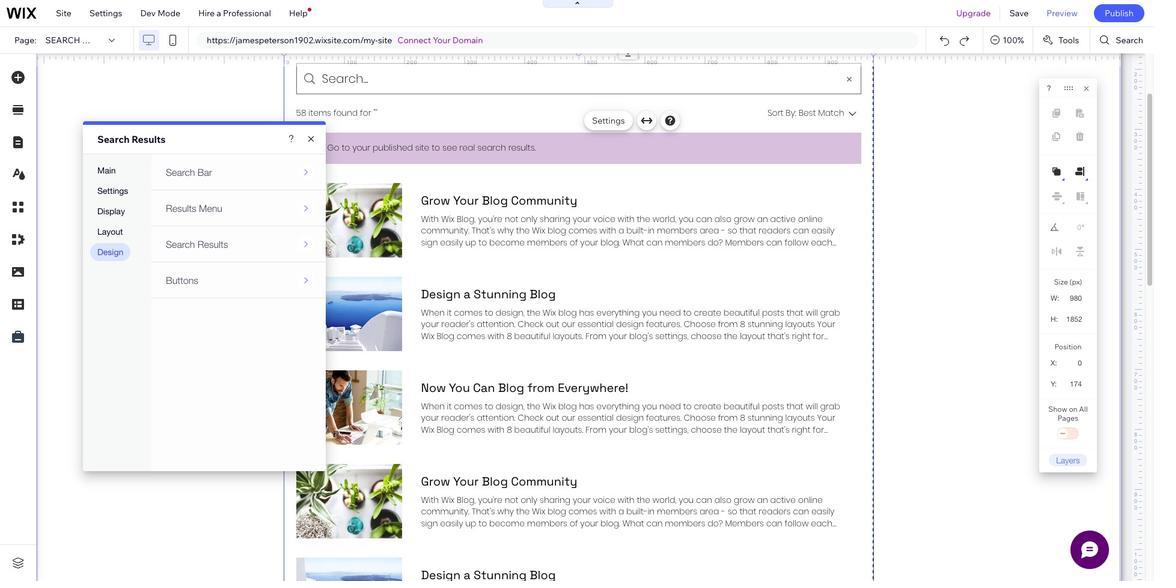Task type: vqa. For each thing, say whether or not it's contained in the screenshot.
the Read
no



Task type: describe. For each thing, give the bounding box(es) containing it.
show
[[1049, 405, 1068, 414]]

w:
[[1051, 295, 1059, 303]]

200
[[407, 59, 418, 66]]

hire a professional
[[198, 8, 271, 19]]

400
[[527, 59, 538, 66]]

dev
[[140, 8, 156, 19]]

search results
[[45, 35, 119, 46]]

100%
[[1003, 35, 1024, 46]]

layers button
[[1049, 455, 1088, 467]]

layers
[[1056, 456, 1080, 466]]

h:
[[1051, 316, 1058, 324]]

on
[[1069, 405, 1078, 414]]

a
[[217, 8, 221, 19]]

dev mode
[[140, 8, 180, 19]]

professional
[[223, 8, 271, 19]]

tools button
[[1033, 27, 1090, 54]]

tools
[[1059, 35, 1079, 46]]

your
[[433, 35, 451, 46]]

700
[[707, 59, 718, 66]]

show on all pages
[[1049, 405, 1088, 423]]

site
[[378, 35, 392, 46]]

300
[[467, 59, 478, 66]]

https://jamespeterson1902.wixsite.com/my-
[[207, 35, 378, 46]]

pages
[[1058, 414, 1079, 423]]

all
[[1079, 405, 1088, 414]]

0 vertical spatial settings
[[89, 8, 122, 19]]

save
[[1010, 8, 1029, 19]]

search for search
[[1116, 35, 1144, 46]]

y:
[[1051, 381, 1057, 389]]

search button
[[1091, 27, 1154, 54]]

0
[[286, 59, 290, 66]]

position
[[1055, 343, 1082, 352]]

? button
[[1047, 84, 1051, 93]]

600
[[647, 59, 658, 66]]

publish button
[[1094, 4, 1145, 22]]

search for search results
[[97, 133, 130, 145]]



Task type: locate. For each thing, give the bounding box(es) containing it.
100% button
[[984, 27, 1033, 54]]

help
[[289, 8, 308, 19]]

x:
[[1051, 360, 1057, 368]]

results
[[132, 133, 166, 145]]

1 horizontal spatial settings
[[592, 115, 625, 126]]

results
[[82, 35, 119, 46]]

save button
[[1001, 0, 1038, 26]]

mode
[[158, 8, 180, 19]]

search results
[[97, 133, 166, 145]]

°
[[1082, 224, 1085, 232]]

connect
[[398, 35, 431, 46]]

preview
[[1047, 8, 1078, 19]]

1 vertical spatial search
[[97, 133, 130, 145]]

800
[[767, 59, 778, 66]]

hire
[[198, 8, 215, 19]]

search left results
[[97, 133, 130, 145]]

preview button
[[1038, 0, 1087, 26]]

?
[[1047, 84, 1051, 93]]

0 horizontal spatial search
[[97, 133, 130, 145]]

switch
[[1056, 426, 1080, 443]]

search inside button
[[1116, 35, 1144, 46]]

search down publish button
[[1116, 35, 1144, 46]]

size (px)
[[1054, 278, 1082, 287]]

500
[[587, 59, 598, 66]]

publish
[[1105, 8, 1134, 19]]

1 vertical spatial settings
[[592, 115, 625, 126]]

100
[[347, 59, 357, 66]]

(px)
[[1070, 278, 1082, 287]]

search
[[45, 35, 80, 46]]

upgrade
[[957, 8, 991, 19]]

settings
[[89, 8, 122, 19], [592, 115, 625, 126]]

0 vertical spatial search
[[1116, 35, 1144, 46]]

size
[[1054, 278, 1068, 287]]

site
[[56, 8, 71, 19]]

900
[[828, 59, 838, 66]]

https://jamespeterson1902.wixsite.com/my-site connect your domain
[[207, 35, 483, 46]]

None text field
[[1065, 220, 1081, 236], [1064, 290, 1087, 307], [1064, 311, 1087, 328], [1063, 355, 1087, 372], [1063, 376, 1087, 393], [1065, 220, 1081, 236], [1064, 290, 1087, 307], [1064, 311, 1087, 328], [1063, 355, 1087, 372], [1063, 376, 1087, 393]]

1 horizontal spatial search
[[1116, 35, 1144, 46]]

domain
[[453, 35, 483, 46]]

0 horizontal spatial settings
[[89, 8, 122, 19]]

search
[[1116, 35, 1144, 46], [97, 133, 130, 145]]



